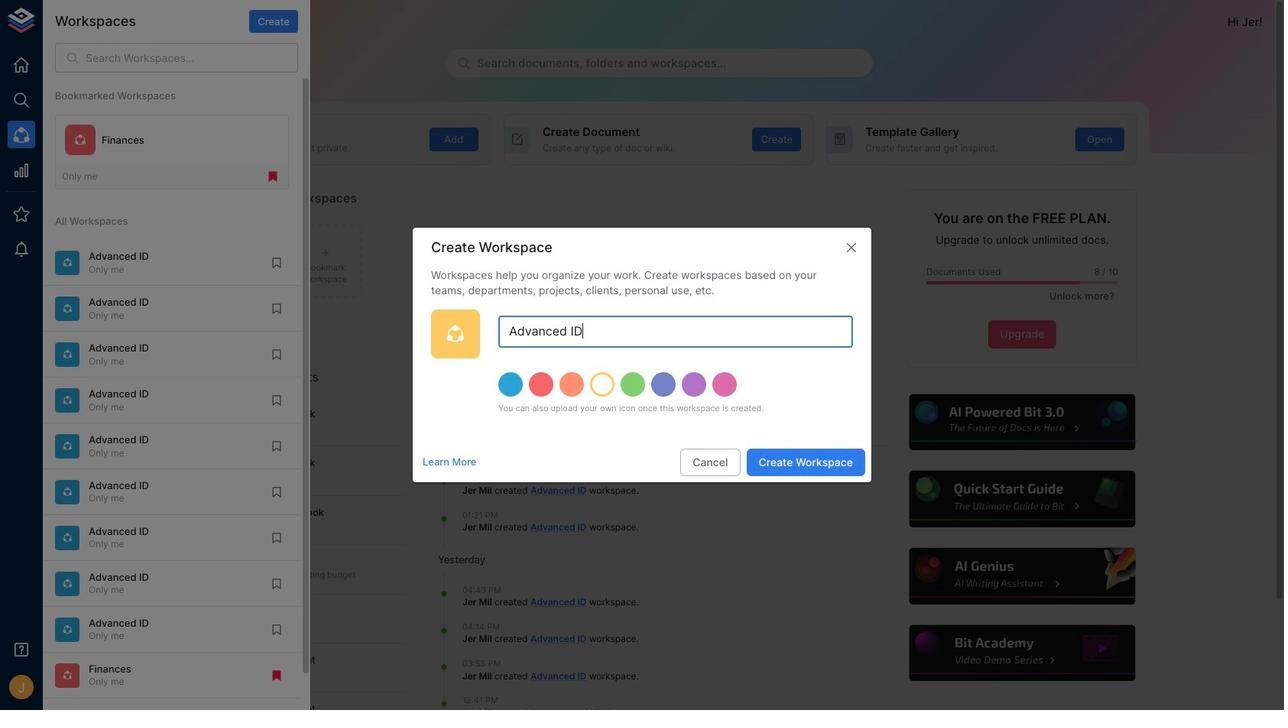 Task type: describe. For each thing, give the bounding box(es) containing it.
4 help image from the top
[[907, 623, 1138, 684]]

1 bookmark image from the top
[[270, 348, 284, 361]]

0 vertical spatial remove bookmark image
[[266, 170, 280, 184]]

3 bookmark image from the top
[[270, 394, 284, 407]]

1 help image from the top
[[907, 392, 1138, 453]]

4 bookmark image from the top
[[270, 531, 284, 545]]

2 help image from the top
[[907, 469, 1138, 530]]

Search Workspaces... text field
[[86, 43, 298, 73]]



Task type: locate. For each thing, give the bounding box(es) containing it.
1 vertical spatial remove bookmark image
[[270, 669, 284, 682]]

bookmark image
[[270, 348, 284, 361], [270, 439, 284, 453], [270, 485, 284, 499], [270, 531, 284, 545], [270, 623, 284, 637]]

Marketing Team, Project X, Personal, etc. text field
[[498, 316, 853, 348]]

4 bookmark image from the top
[[270, 577, 284, 591]]

2 bookmark image from the top
[[270, 302, 284, 316]]

1 bookmark image from the top
[[270, 256, 284, 270]]

3 bookmark image from the top
[[270, 485, 284, 499]]

5 bookmark image from the top
[[270, 623, 284, 637]]

help image
[[907, 392, 1138, 453], [907, 469, 1138, 530], [907, 546, 1138, 607], [907, 623, 1138, 684]]

bookmark image
[[270, 256, 284, 270], [270, 302, 284, 316], [270, 394, 284, 407], [270, 577, 284, 591]]

remove bookmark image
[[266, 170, 280, 184], [270, 669, 284, 682]]

dialog
[[413, 228, 871, 482]]

2 bookmark image from the top
[[270, 439, 284, 453]]

3 help image from the top
[[907, 546, 1138, 607]]



